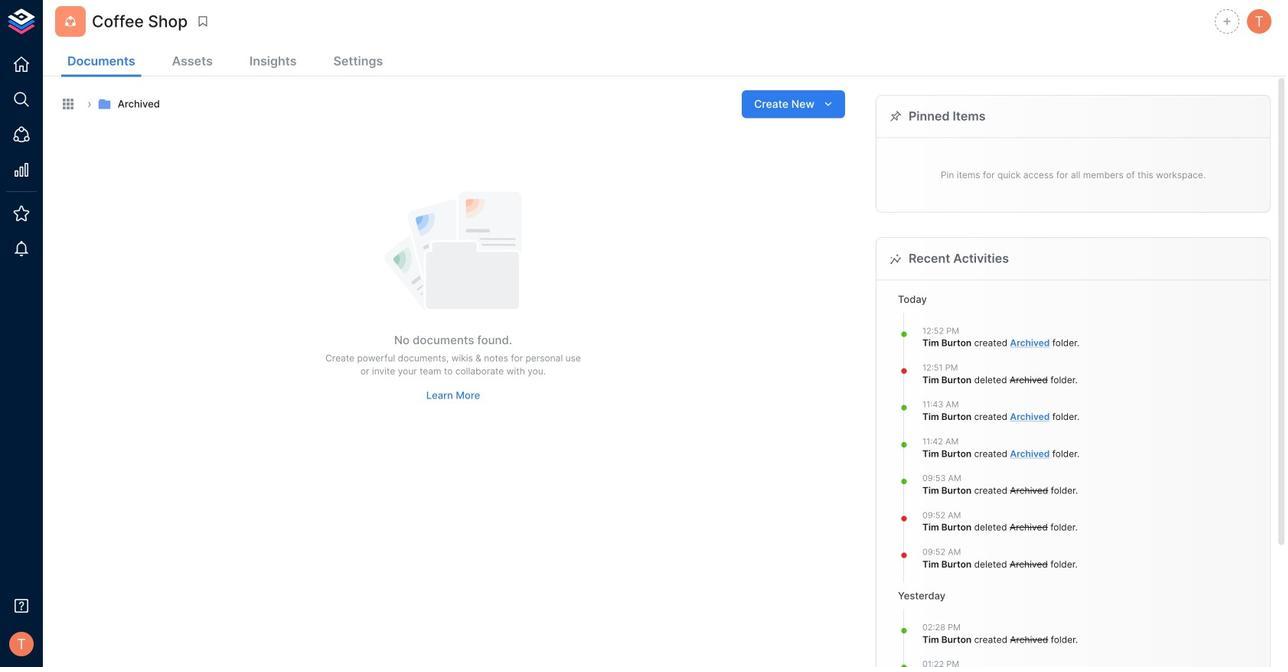 Task type: vqa. For each thing, say whether or not it's contained in the screenshot.
Bookmark icon
yes



Task type: describe. For each thing, give the bounding box(es) containing it.
bookmark image
[[196, 15, 210, 28]]



